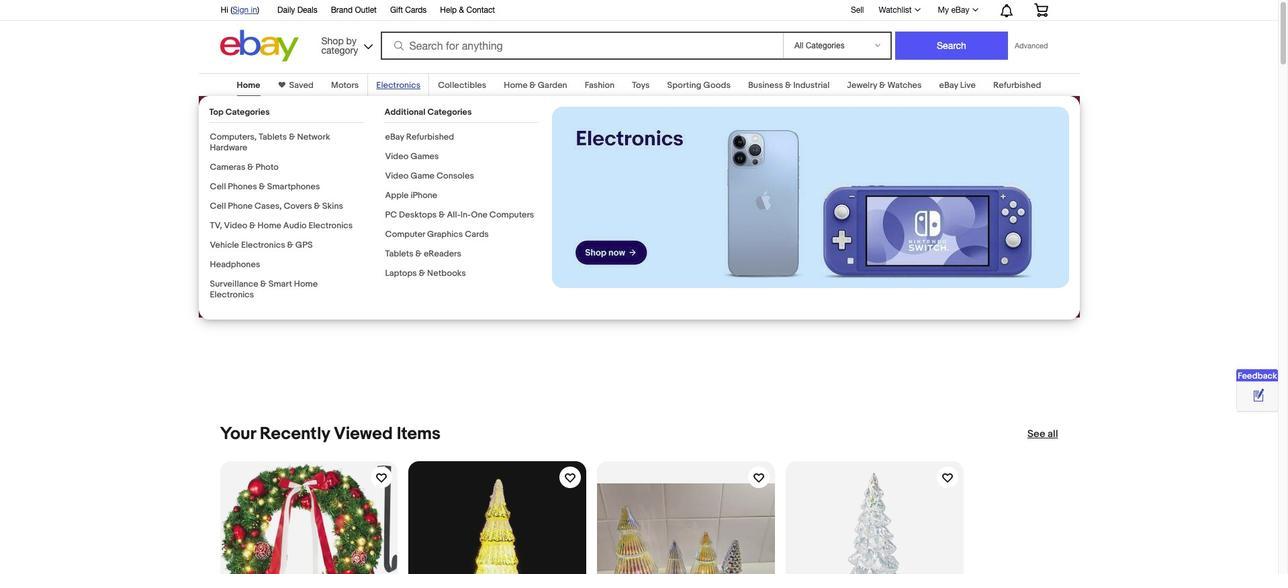Task type: vqa. For each thing, say whether or not it's contained in the screenshot.
sell?
no



Task type: describe. For each thing, give the bounding box(es) containing it.
daily
[[277, 5, 295, 15]]

see all
[[1028, 428, 1058, 441]]

score great gifts on ebay live main content
[[0, 65, 1278, 574]]

netbooks
[[427, 268, 466, 279]]

vehicle
[[210, 240, 239, 251]]

all-
[[447, 210, 461, 220]]

outlet
[[355, 5, 377, 15]]

top
[[209, 107, 224, 118]]

1 horizontal spatial live
[[960, 80, 976, 91]]

shop by category banner
[[213, 0, 1058, 65]]

daily deals
[[277, 5, 317, 15]]

electronics inside 'surveillance & smart home electronics'
[[210, 290, 254, 300]]

industrial
[[794, 80, 830, 91]]

cameras & photo link
[[210, 162, 279, 173]]

ebay refurbished link
[[385, 132, 454, 142]]

pc desktops & all-in-one computers link
[[385, 210, 534, 220]]

& down the tablets & ereaders
[[419, 268, 425, 279]]

tune
[[232, 229, 257, 243]]

& left skins
[[314, 201, 320, 212]]

Search for anything text field
[[383, 33, 781, 58]]

& left photo on the left
[[247, 162, 254, 173]]

& up laptops & netbooks
[[416, 249, 422, 259]]

gift cards
[[390, 5, 427, 15]]

gifts
[[365, 106, 420, 138]]

& up 'vehicle electronics & gps'
[[249, 220, 256, 231]]

account navigation
[[213, 0, 1058, 21]]

business & industrial link
[[748, 80, 830, 91]]

score
[[220, 106, 290, 138]]

home up top categories
[[237, 80, 260, 91]]

your recently viewed items
[[220, 424, 441, 445]]

electronics - shop now image
[[552, 107, 1069, 288]]

apple iphone
[[385, 190, 437, 201]]

goods
[[704, 80, 731, 91]]

shop by category button
[[315, 30, 376, 59]]

cameras
[[210, 162, 245, 173]]

great
[[296, 106, 359, 138]]

computer
[[385, 229, 425, 240]]

covers
[[284, 201, 312, 212]]

in-
[[461, 210, 471, 220]]

contact
[[466, 5, 495, 15]]

laptops
[[385, 268, 417, 279]]

pc desktops & all-in-one computers
[[385, 210, 534, 220]]

fashion
[[585, 80, 615, 91]]

recently
[[260, 424, 330, 445]]

computers,
[[210, 132, 257, 142]]

all
[[1048, 428, 1058, 441]]

smartphones
[[267, 181, 320, 192]]

category
[[321, 45, 358, 55]]

my
[[938, 5, 949, 15]]

brand outlet
[[331, 5, 377, 15]]

home & garden link
[[504, 80, 567, 91]]

my ebay link
[[931, 2, 984, 18]]

laptops & netbooks link
[[385, 268, 466, 279]]

smart
[[269, 279, 292, 290]]

)
[[257, 5, 259, 15]]

additional categories
[[385, 107, 472, 118]]

gps
[[295, 240, 313, 251]]

video games link
[[385, 151, 439, 162]]

jewelry & watches link
[[847, 80, 922, 91]]

tune in
[[232, 229, 271, 243]]

brand
[[331, 5, 353, 15]]

& right business
[[785, 80, 792, 91]]

none submit inside 'shop by category' banner
[[895, 32, 1008, 60]]

deals
[[297, 5, 317, 15]]

tv,
[[210, 220, 222, 231]]

garden
[[538, 80, 567, 91]]

sign
[[233, 5, 249, 15]]

categories for tablets
[[225, 107, 270, 118]]

headphones link
[[210, 259, 260, 270]]

see
[[1028, 428, 1046, 441]]

ebay inside additional categories element
[[385, 132, 404, 142]]

advanced
[[1015, 42, 1048, 50]]

headphones
[[210, 259, 260, 270]]

audio
[[283, 220, 307, 231]]

one
[[471, 210, 488, 220]]

ereaders
[[424, 249, 462, 259]]

cell phone cases, covers & skins
[[210, 201, 343, 212]]

games
[[411, 151, 439, 162]]

finds
[[356, 175, 383, 190]]

& left garden in the left top of the page
[[530, 80, 536, 91]]

tune in link
[[220, 221, 302, 252]]

chance
[[246, 175, 287, 190]]

hardware
[[210, 142, 248, 153]]

holiday.
[[298, 190, 340, 205]]

toys link
[[632, 80, 650, 91]]

hi
[[221, 5, 228, 15]]

computers, tablets & network hardware link
[[210, 132, 330, 153]]

tablets inside computers, tablets & network hardware
[[259, 132, 287, 142]]

additional
[[385, 107, 426, 118]]

ebay refurbished
[[385, 132, 454, 142]]

network
[[297, 132, 330, 142]]

see all link
[[1028, 428, 1058, 441]]



Task type: locate. For each thing, give the bounding box(es) containing it.
refurbished up games
[[406, 132, 454, 142]]

home inside 'surveillance & smart home electronics'
[[294, 279, 318, 290]]

& left network at the top left of page
[[289, 132, 295, 142]]

categories
[[225, 107, 270, 118], [428, 107, 472, 118]]

business & industrial
[[748, 80, 830, 91]]

0 vertical spatial video
[[385, 151, 409, 162]]

phone
[[228, 201, 253, 212]]

1 vertical spatial refurbished
[[406, 132, 454, 142]]

surveillance
[[210, 279, 258, 290]]

cell down cameras
[[210, 181, 226, 192]]

business
[[748, 80, 783, 91]]

0 vertical spatial tablets
[[259, 132, 287, 142]]

tablets up photo on the left
[[259, 132, 287, 142]]

sporting goods link
[[667, 80, 731, 91]]

your
[[220, 424, 256, 445]]

electronics
[[376, 80, 421, 91], [309, 220, 353, 231], [241, 240, 285, 251], [210, 290, 254, 300]]

0 vertical spatial refurbished
[[993, 80, 1042, 91]]

categories up computers,
[[225, 107, 270, 118]]

1 categories from the left
[[225, 107, 270, 118]]

collectibles link
[[438, 80, 487, 91]]

sporting
[[667, 80, 702, 91]]

cell for cell phones & smartphones
[[210, 181, 226, 192]]

video games
[[385, 151, 439, 162]]

sell
[[851, 5, 864, 15]]

for
[[386, 175, 400, 190]]

ebay live link
[[939, 80, 976, 91]]

top categories element
[[209, 107, 363, 309]]

& left all-
[[439, 210, 445, 220]]

video game consoles link
[[385, 171, 474, 181]]

cases,
[[255, 201, 282, 212]]

& right jewelry
[[879, 80, 886, 91]]

tv, video & home audio electronics link
[[210, 220, 353, 231]]

tablets up laptops
[[385, 249, 414, 259]]

phones
[[228, 181, 257, 192]]

iphone
[[411, 190, 437, 201]]

categories down collectibles link at left
[[428, 107, 472, 118]]

1 vertical spatial cell
[[210, 201, 226, 212]]

fashion link
[[585, 80, 615, 91]]

gift cards link
[[390, 3, 427, 18]]

score great gifts on ebay live last chance to shop top finds for everyone this holiday.
[[220, 106, 420, 205]]

my ebay
[[938, 5, 970, 15]]

0 horizontal spatial categories
[[225, 107, 270, 118]]

1 vertical spatial tablets
[[385, 249, 414, 259]]

0 horizontal spatial tablets
[[259, 132, 287, 142]]

top
[[334, 175, 353, 190]]

feedback
[[1238, 371, 1277, 382]]

cell up tv,
[[210, 201, 226, 212]]

& right phones
[[259, 181, 265, 192]]

your shopping cart image
[[1033, 3, 1049, 17]]

ebay up to on the left
[[255, 138, 313, 169]]

additional categories element
[[385, 107, 538, 309]]

apple
[[385, 190, 409, 201]]

ebay inside score great gifts on ebay live last chance to shop top finds for everyone this holiday.
[[255, 138, 313, 169]]

graphics
[[427, 229, 463, 240]]

&
[[459, 5, 464, 15], [530, 80, 536, 91], [785, 80, 792, 91], [879, 80, 886, 91], [289, 132, 295, 142], [247, 162, 254, 173], [259, 181, 265, 192], [314, 201, 320, 212], [439, 210, 445, 220], [249, 220, 256, 231], [287, 240, 294, 251], [416, 249, 422, 259], [419, 268, 425, 279], [260, 279, 267, 290]]

1 vertical spatial cards
[[465, 229, 489, 240]]

in
[[251, 5, 257, 15], [260, 229, 269, 243]]

help
[[440, 5, 457, 15]]

tv, video & home audio electronics
[[210, 220, 353, 231]]

home right smart
[[294, 279, 318, 290]]

1 cell from the top
[[210, 181, 226, 192]]

cell
[[210, 181, 226, 192], [210, 201, 226, 212]]

live left refurbished link
[[960, 80, 976, 91]]

in inside score great gifts on ebay live main content
[[260, 229, 269, 243]]

0 horizontal spatial live
[[319, 138, 366, 169]]

categories for refurbished
[[428, 107, 472, 118]]

video for video games
[[385, 151, 409, 162]]

ebay
[[951, 5, 970, 15], [939, 80, 958, 91], [385, 132, 404, 142], [255, 138, 313, 169]]

0 vertical spatial in
[[251, 5, 257, 15]]

game
[[411, 171, 435, 181]]

(
[[231, 5, 233, 15]]

refurbished
[[993, 80, 1042, 91], [406, 132, 454, 142]]

1 vertical spatial live
[[319, 138, 366, 169]]

help & contact
[[440, 5, 495, 15]]

cards inside additional categories element
[[465, 229, 489, 240]]

everyone
[[220, 190, 272, 205]]

score great gifts on ebay live link
[[220, 106, 443, 170]]

cameras & photo
[[210, 162, 279, 173]]

1 horizontal spatial categories
[[428, 107, 472, 118]]

on
[[220, 138, 249, 169]]

live up top
[[319, 138, 366, 169]]

cell phones & smartphones
[[210, 181, 320, 192]]

apple iphone link
[[385, 190, 437, 201]]

items
[[397, 424, 441, 445]]

1 horizontal spatial in
[[260, 229, 269, 243]]

& inside "account" navigation
[[459, 5, 464, 15]]

0 vertical spatial live
[[960, 80, 976, 91]]

& inside computers, tablets & network hardware
[[289, 132, 295, 142]]

home down cases,
[[258, 220, 281, 231]]

in right sign
[[251, 5, 257, 15]]

cell for cell phone cases, covers & skins
[[210, 201, 226, 212]]

advanced link
[[1008, 32, 1055, 59]]

refurbished inside additional categories element
[[406, 132, 454, 142]]

2 categories from the left
[[428, 107, 472, 118]]

& inside 'surveillance & smart home electronics'
[[260, 279, 267, 290]]

last
[[220, 175, 243, 190]]

ebay right watches
[[939, 80, 958, 91]]

watches
[[888, 80, 922, 91]]

1 vertical spatial in
[[260, 229, 269, 243]]

motors link
[[331, 80, 359, 91]]

home left garden in the left top of the page
[[504, 80, 528, 91]]

& right help
[[459, 5, 464, 15]]

ebay inside my ebay link
[[951, 5, 970, 15]]

skins
[[322, 201, 343, 212]]

to
[[290, 175, 301, 190]]

2 vertical spatial video
[[224, 220, 248, 231]]

video up for
[[385, 151, 409, 162]]

sporting goods
[[667, 80, 731, 91]]

1 horizontal spatial cards
[[465, 229, 489, 240]]

None submit
[[895, 32, 1008, 60]]

0 horizontal spatial cards
[[405, 5, 427, 15]]

watchlist
[[879, 5, 912, 15]]

2 cell from the top
[[210, 201, 226, 212]]

computers, tablets & network hardware
[[210, 132, 330, 153]]

0 vertical spatial cell
[[210, 181, 226, 192]]

0 horizontal spatial in
[[251, 5, 257, 15]]

video right tv,
[[224, 220, 248, 231]]

this
[[275, 190, 295, 205]]

cards down one
[[465, 229, 489, 240]]

video inside top categories element
[[224, 220, 248, 231]]

video up apple
[[385, 171, 409, 181]]

jewelry & watches
[[847, 80, 922, 91]]

1 horizontal spatial refurbished
[[993, 80, 1042, 91]]

0 vertical spatial cards
[[405, 5, 427, 15]]

& left gps
[[287, 240, 294, 251]]

home & garden
[[504, 80, 567, 91]]

in inside "account" navigation
[[251, 5, 257, 15]]

shop by category
[[321, 35, 358, 55]]

0 horizontal spatial refurbished
[[406, 132, 454, 142]]

tablets inside additional categories element
[[385, 249, 414, 259]]

cards inside "account" navigation
[[405, 5, 427, 15]]

in right tune
[[260, 229, 269, 243]]

refurbished down 'advanced'
[[993, 80, 1042, 91]]

ebay right my
[[951, 5, 970, 15]]

computers
[[490, 210, 534, 220]]

electronics link
[[376, 80, 421, 91]]

help & contact link
[[440, 3, 495, 18]]

& left smart
[[260, 279, 267, 290]]

cards right gift
[[405, 5, 427, 15]]

video
[[385, 151, 409, 162], [385, 171, 409, 181], [224, 220, 248, 231]]

live inside score great gifts on ebay live last chance to shop top finds for everyone this holiday.
[[319, 138, 366, 169]]

live
[[960, 80, 976, 91], [319, 138, 366, 169]]

refurbished link
[[993, 80, 1042, 91]]

1 horizontal spatial tablets
[[385, 249, 414, 259]]

ebay up video games link
[[385, 132, 404, 142]]

1 vertical spatial video
[[385, 171, 409, 181]]

video for video game consoles
[[385, 171, 409, 181]]

photo
[[256, 162, 279, 173]]

your recently viewed items link
[[220, 424, 441, 445]]

top categories
[[209, 107, 270, 118]]

tablets & ereaders
[[385, 249, 462, 259]]



